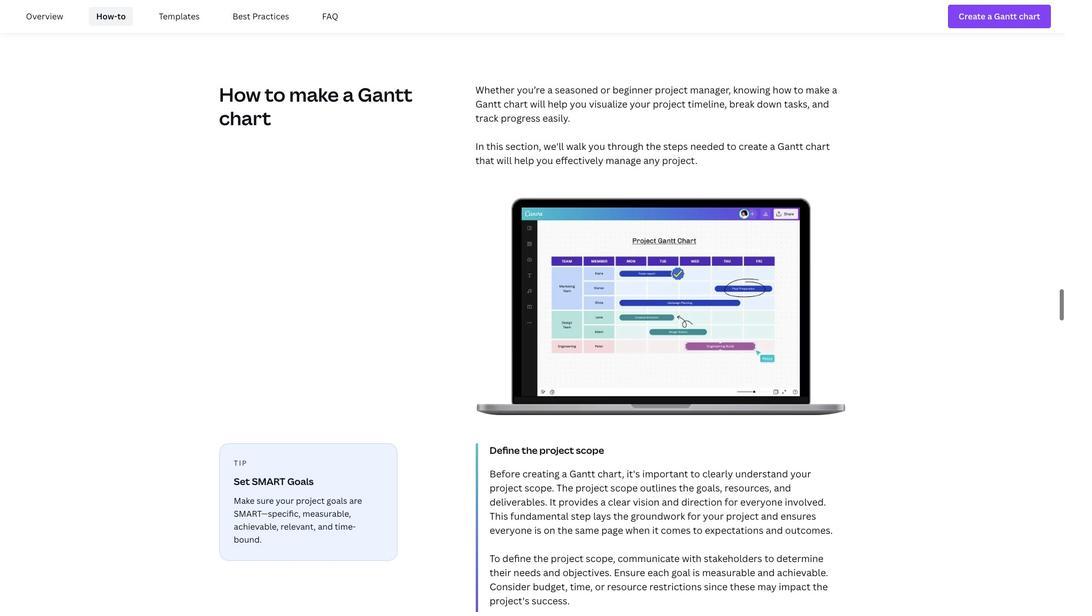 Task type: describe. For each thing, give the bounding box(es) containing it.
impact
[[779, 581, 811, 594]]

ensures
[[781, 510, 817, 523]]

help inside the in this section, we'll walk you through the steps needed to create a gantt chart that will help you effectively manage any project.
[[514, 154, 534, 167]]

on
[[544, 524, 556, 537]]

0 horizontal spatial for
[[688, 510, 701, 523]]

goal
[[672, 566, 691, 579]]

how-to link
[[89, 7, 133, 26]]

needs
[[514, 566, 541, 579]]

is inside the before creating a gantt chart, it's important to clearly understand your project scope. the project scope outlines the goals, resources, and deliverables. it provides a clear vision and direction for everyone involved. this fundamental step lays the groundwork for your project and ensures everyone is on the same page when it comes to expectations and outcomes.
[[535, 524, 542, 537]]

in this section, we'll walk you through the steps needed to create a gantt chart that will help you effectively manage any project.
[[476, 140, 830, 167]]

templates button
[[147, 2, 212, 31]]

chart for whether
[[504, 98, 528, 111]]

help inside whether you're a seasoned or beginner project manager, knowing how to make a gantt chart will help you visualize your project timeline, break down tasks, and track progress easily.
[[548, 98, 568, 111]]

the right on
[[558, 524, 573, 537]]

scope inside the before creating a gantt chart, it's important to clearly understand your project scope. the project scope outlines the goals, resources, and deliverables. it provides a clear vision and direction for everyone involved. this fundamental step lays the groundwork for your project and ensures everyone is on the same page when it comes to expectations and outcomes.
[[611, 482, 638, 495]]

fundamental
[[511, 510, 569, 523]]

understand
[[736, 468, 789, 481]]

or inside to define the project scope, communicate with stakeholders to determine their needs and objectives. ensure each goal is measurable and achievable. consider budget, time, or resource restrictions since these may impact the project's success.
[[595, 581, 605, 594]]

achievable.
[[777, 566, 829, 579]]

resource
[[607, 581, 648, 594]]

the up the needs
[[534, 552, 549, 565]]

project.
[[662, 154, 698, 167]]

before
[[490, 468, 520, 481]]

may
[[758, 581, 777, 594]]

the inside the in this section, we'll walk you through the steps needed to create a gantt chart that will help you effectively manage any project.
[[646, 140, 661, 153]]

chart inside how to make a gantt chart
[[219, 105, 271, 131]]

the
[[557, 482, 573, 495]]

2 vertical spatial you
[[537, 154, 553, 167]]

important
[[643, 468, 689, 481]]

best practices link
[[226, 7, 296, 26]]

scope,
[[586, 552, 616, 565]]

bound.
[[234, 534, 262, 545]]

goals,
[[697, 482, 723, 495]]

groundwork
[[631, 510, 685, 523]]

are
[[349, 495, 362, 506]]

page
[[602, 524, 624, 537]]

templates
[[159, 10, 200, 22]]

involved.
[[785, 496, 826, 509]]

to inside whether you're a seasoned or beginner project manager, knowing how to make a gantt chart will help you visualize your project timeline, break down tasks, and track progress easily.
[[794, 84, 804, 96]]

timeline,
[[688, 98, 727, 111]]

templates link
[[152, 7, 207, 26]]

goals
[[287, 475, 314, 488]]

when
[[626, 524, 650, 537]]

how-
[[96, 10, 117, 22]]

and inside make sure your project goals are smart—specific, measurable, achievable, relevant, and time- bound.
[[318, 521, 333, 532]]

stakeholders
[[704, 552, 763, 565]]

the inside dropdown button
[[522, 444, 538, 457]]

step
[[571, 510, 591, 523]]

manage
[[606, 154, 642, 167]]

creating
[[523, 468, 560, 481]]

gantt inside whether you're a seasoned or beginner project manager, knowing how to make a gantt chart will help you visualize your project timeline, break down tasks, and track progress easily.
[[476, 98, 502, 111]]

make
[[234, 495, 255, 506]]

set smart goals
[[234, 475, 314, 488]]

tasks,
[[785, 98, 810, 111]]

to inside the in this section, we'll walk you through the steps needed to create a gantt chart that will help you effectively manage any project.
[[727, 140, 737, 153]]

smart—specific,
[[234, 508, 301, 519]]

a inside the in this section, we'll walk you through the steps needed to create a gantt chart that will help you effectively manage any project.
[[770, 140, 776, 153]]

chart,
[[598, 468, 625, 481]]

and down outlines on the bottom of the page
[[662, 496, 679, 509]]

your inside whether you're a seasoned or beginner project manager, knowing how to make a gantt chart will help you visualize your project timeline, break down tasks, and track progress easily.
[[630, 98, 651, 111]]

in
[[476, 140, 484, 153]]

to define the project scope, communicate with stakeholders to determine their needs and objectives. ensure each goal is measurable and achievable. consider budget, time, or resource restrictions since these may impact the project's success.
[[490, 552, 829, 608]]

ensure
[[614, 566, 646, 579]]

needed
[[691, 140, 725, 153]]

achievable,
[[234, 521, 279, 532]]

it
[[550, 496, 557, 509]]

define
[[503, 552, 531, 565]]

it
[[653, 524, 659, 537]]

determine
[[777, 552, 824, 565]]

lays
[[594, 510, 611, 523]]

1 vertical spatial everyone
[[490, 524, 532, 537]]

to up goals,
[[691, 468, 700, 481]]

measurable,
[[303, 508, 351, 519]]

page section links element
[[0, 0, 1066, 33]]

how-to
[[96, 10, 126, 22]]

consider
[[490, 581, 531, 594]]

time-
[[335, 521, 356, 532]]

project inside to define the project scope, communicate with stakeholders to determine their needs and objectives. ensure each goal is measurable and achievable. consider budget, time, or resource restrictions since these may impact the project's success.
[[551, 552, 584, 565]]

the up direction
[[679, 482, 694, 495]]

and down ensures
[[766, 524, 783, 537]]

to right comes
[[693, 524, 703, 537]]

any
[[644, 154, 660, 167]]

walk
[[566, 140, 586, 153]]

before creating a gantt chart, it's important to clearly understand your project scope. the project scope outlines the goals, resources, and deliverables. it provides a clear vision and direction for everyone involved. this fundamental step lays the groundwork for your project and ensures everyone is on the same page when it comes to expectations and outcomes.
[[490, 468, 833, 537]]

you're
[[517, 84, 545, 96]]

it's
[[627, 468, 640, 481]]

project down the before
[[490, 482, 523, 495]]

section,
[[506, 140, 542, 153]]

project up provides
[[576, 482, 609, 495]]

define the project scope
[[490, 444, 604, 457]]

create
[[739, 140, 768, 153]]



Task type: vqa. For each thing, say whether or not it's contained in the screenshot.
Are
yes



Task type: locate. For each thing, give the bounding box(es) containing it.
scope inside dropdown button
[[576, 444, 604, 457]]

make inside whether you're a seasoned or beginner project manager, knowing how to make a gantt chart will help you visualize your project timeline, break down tasks, and track progress easily.
[[806, 84, 830, 96]]

deliverables.
[[490, 496, 548, 509]]

faq
[[322, 10, 338, 22]]

to right how
[[265, 82, 286, 107]]

chart inside whether you're a seasoned or beginner project manager, knowing how to make a gantt chart will help you visualize your project timeline, break down tasks, and track progress easily.
[[504, 98, 528, 111]]

relevant,
[[281, 521, 316, 532]]

gantt inside the before creating a gantt chart, it's important to clearly understand your project scope. the project scope outlines the goals, resources, and deliverables. it provides a clear vision and direction for everyone involved. this fundamental step lays the groundwork for your project and ensures everyone is on the same page when it comes to expectations and outcomes.
[[570, 468, 596, 481]]

how to make a gantt chart
[[219, 82, 413, 131]]

scope.
[[525, 482, 554, 495]]

the up any
[[646, 140, 661, 153]]

1 horizontal spatial you
[[570, 98, 587, 111]]

everyone down resources,
[[741, 496, 783, 509]]

or right time,
[[595, 581, 605, 594]]

your up involved.
[[791, 468, 812, 481]]

best practices button
[[221, 2, 301, 31]]

define the project scope button
[[490, 443, 861, 458]]

a inside how to make a gantt chart
[[343, 82, 354, 107]]

1 horizontal spatial help
[[548, 98, 568, 111]]

project left timeline,
[[653, 98, 686, 111]]

0 vertical spatial help
[[548, 98, 568, 111]]

0 horizontal spatial is
[[535, 524, 542, 537]]

will inside whether you're a seasoned or beginner project manager, knowing how to make a gantt chart will help you visualize your project timeline, break down tasks, and track progress easily.
[[530, 98, 546, 111]]

your right sure
[[276, 495, 294, 506]]

will inside the in this section, we'll walk you through the steps needed to create a gantt chart that will help you effectively manage any project.
[[497, 154, 512, 167]]

0 vertical spatial everyone
[[741, 496, 783, 509]]

1 vertical spatial is
[[693, 566, 700, 579]]

make inside how to make a gantt chart
[[289, 82, 339, 107]]

how to make a gantt chart image
[[522, 208, 800, 397]]

that
[[476, 154, 495, 167]]

communicate
[[618, 552, 680, 565]]

with
[[682, 552, 702, 565]]

for down direction
[[688, 510, 701, 523]]

1 horizontal spatial is
[[693, 566, 700, 579]]

gantt inside how to make a gantt chart
[[358, 82, 413, 107]]

scope up chart,
[[576, 444, 604, 457]]

faq button
[[311, 2, 350, 31]]

to left templates
[[117, 10, 126, 22]]

tip
[[234, 458, 248, 468]]

down
[[757, 98, 782, 111]]

the right define at the left bottom
[[522, 444, 538, 457]]

to
[[490, 552, 500, 565]]

a
[[343, 82, 354, 107], [548, 84, 553, 96], [832, 84, 838, 96], [770, 140, 776, 153], [562, 468, 567, 481], [601, 496, 606, 509]]

you right walk at the top
[[589, 140, 606, 153]]

2 horizontal spatial you
[[589, 140, 606, 153]]

to left create
[[727, 140, 737, 153]]

best practices
[[233, 10, 289, 22]]

1 horizontal spatial will
[[530, 98, 546, 111]]

steps
[[664, 140, 688, 153]]

measurable
[[703, 566, 756, 579]]

help down section,
[[514, 154, 534, 167]]

project up objectives.
[[551, 552, 584, 565]]

chart for in
[[806, 140, 830, 153]]

1 horizontal spatial everyone
[[741, 496, 783, 509]]

overview button
[[14, 2, 75, 31]]

you down seasoned
[[570, 98, 587, 111]]

gantt inside the in this section, we'll walk you through the steps needed to create a gantt chart that will help you effectively manage any project.
[[778, 140, 804, 153]]

for down resources,
[[725, 496, 738, 509]]

and
[[812, 98, 830, 111], [774, 482, 792, 495], [662, 496, 679, 509], [761, 510, 779, 523], [318, 521, 333, 532], [766, 524, 783, 537], [543, 566, 561, 579], [758, 566, 775, 579]]

1 horizontal spatial make
[[806, 84, 830, 96]]

beginner
[[613, 84, 653, 96]]

clear
[[608, 496, 631, 509]]

provides
[[559, 496, 598, 509]]

1 vertical spatial you
[[589, 140, 606, 153]]

to inside how to make a gantt chart
[[265, 82, 286, 107]]

and up budget,
[[543, 566, 561, 579]]

scope up the clear
[[611, 482, 638, 495]]

set
[[234, 475, 250, 488]]

the down achievable.
[[813, 581, 828, 594]]

will down you're
[[530, 98, 546, 111]]

time,
[[570, 581, 593, 594]]

you
[[570, 98, 587, 111], [589, 140, 606, 153], [537, 154, 553, 167]]

to
[[117, 10, 126, 22], [265, 82, 286, 107], [794, 84, 804, 96], [727, 140, 737, 153], [691, 468, 700, 481], [693, 524, 703, 537], [765, 552, 775, 565]]

project up expectations
[[726, 510, 759, 523]]

and down measurable, on the left bottom of page
[[318, 521, 333, 532]]

effectively
[[556, 154, 604, 167]]

0 horizontal spatial scope
[[576, 444, 604, 457]]

project right beginner
[[655, 84, 688, 96]]

your down direction
[[703, 510, 724, 523]]

or inside whether you're a seasoned or beginner project manager, knowing how to make a gantt chart will help you visualize your project timeline, break down tasks, and track progress easily.
[[601, 84, 611, 96]]

0 horizontal spatial help
[[514, 154, 534, 167]]

this
[[487, 140, 504, 153]]

0 vertical spatial will
[[530, 98, 546, 111]]

everyone down this
[[490, 524, 532, 537]]

break
[[730, 98, 755, 111]]

the down the clear
[[614, 510, 629, 523]]

knowing
[[734, 84, 771, 96]]

0 horizontal spatial chart
[[219, 105, 271, 131]]

0 vertical spatial is
[[535, 524, 542, 537]]

this
[[490, 510, 508, 523]]

0 vertical spatial for
[[725, 496, 738, 509]]

to inside to define the project scope, communicate with stakeholders to determine their needs and objectives. ensure each goal is measurable and achievable. consider budget, time, or resource restrictions since these may impact the project's success.
[[765, 552, 775, 565]]

restrictions
[[650, 581, 702, 594]]

how
[[219, 82, 261, 107]]

or up the 'visualize'
[[601, 84, 611, 96]]

2 horizontal spatial chart
[[806, 140, 830, 153]]

and down understand
[[774, 482, 792, 495]]

1 vertical spatial or
[[595, 581, 605, 594]]

budget,
[[533, 581, 568, 594]]

since
[[704, 581, 728, 594]]

you down we'll
[[537, 154, 553, 167]]

outlines
[[640, 482, 677, 495]]

1 vertical spatial help
[[514, 154, 534, 167]]

and up the may
[[758, 566, 775, 579]]

1 vertical spatial scope
[[611, 482, 638, 495]]

make sure your project goals are smart—specific, measurable, achievable, relevant, and time- bound.
[[234, 495, 362, 545]]

manager,
[[690, 84, 731, 96]]

sure
[[257, 495, 274, 506]]

smart
[[252, 475, 285, 488]]

help
[[548, 98, 568, 111], [514, 154, 534, 167]]

0 horizontal spatial will
[[497, 154, 512, 167]]

and inside whether you're a seasoned or beginner project manager, knowing how to make a gantt chart will help you visualize your project timeline, break down tasks, and track progress easily.
[[812, 98, 830, 111]]

0 vertical spatial you
[[570, 98, 587, 111]]

track
[[476, 112, 499, 125]]

project
[[655, 84, 688, 96], [653, 98, 686, 111], [540, 444, 574, 457], [490, 482, 523, 495], [576, 482, 609, 495], [296, 495, 325, 506], [726, 510, 759, 523], [551, 552, 584, 565]]

faq link
[[315, 7, 346, 26]]

for
[[725, 496, 738, 509], [688, 510, 701, 523]]

goals
[[327, 495, 347, 506]]

project inside make sure your project goals are smart—specific, measurable, achievable, relevant, and time- bound.
[[296, 495, 325, 506]]

make
[[289, 82, 339, 107], [806, 84, 830, 96]]

1 horizontal spatial for
[[725, 496, 738, 509]]

chart
[[504, 98, 528, 111], [219, 105, 271, 131], [806, 140, 830, 153]]

and left ensures
[[761, 510, 779, 523]]

0 vertical spatial scope
[[576, 444, 604, 457]]

these
[[730, 581, 756, 594]]

seasoned
[[555, 84, 598, 96]]

to up tasks,
[[794, 84, 804, 96]]

the
[[646, 140, 661, 153], [522, 444, 538, 457], [679, 482, 694, 495], [614, 510, 629, 523], [558, 524, 573, 537], [534, 552, 549, 565], [813, 581, 828, 594]]

vision
[[633, 496, 660, 509]]

whether
[[476, 84, 515, 96]]

0 horizontal spatial make
[[289, 82, 339, 107]]

project inside dropdown button
[[540, 444, 574, 457]]

scope
[[576, 444, 604, 457], [611, 482, 638, 495]]

their
[[490, 566, 511, 579]]

0 horizontal spatial everyone
[[490, 524, 532, 537]]

overview
[[26, 10, 63, 22]]

1 vertical spatial will
[[497, 154, 512, 167]]

outcomes.
[[786, 524, 833, 537]]

clearly
[[703, 468, 733, 481]]

success.
[[532, 595, 570, 608]]

0 vertical spatial or
[[601, 84, 611, 96]]

chart inside the in this section, we'll walk you through the steps needed to create a gantt chart that will help you effectively manage any project.
[[806, 140, 830, 153]]

1 vertical spatial for
[[688, 510, 701, 523]]

is left on
[[535, 524, 542, 537]]

whether you're a seasoned or beginner project manager, knowing how to make a gantt chart will help you visualize your project timeline, break down tasks, and track progress easily.
[[476, 84, 838, 125]]

project up measurable, on the left bottom of page
[[296, 495, 325, 506]]

your down beginner
[[630, 98, 651, 111]]

to up the may
[[765, 552, 775, 565]]

project's
[[490, 595, 530, 608]]

progress
[[501, 112, 541, 125]]

1 horizontal spatial chart
[[504, 98, 528, 111]]

each
[[648, 566, 670, 579]]

help up easily.
[[548, 98, 568, 111]]

is down the with
[[693, 566, 700, 579]]

and right tasks,
[[812, 98, 830, 111]]

will down this
[[497, 154, 512, 167]]

project up creating
[[540, 444, 574, 457]]

direction
[[682, 496, 723, 509]]

to inside button
[[117, 10, 126, 22]]

1 horizontal spatial scope
[[611, 482, 638, 495]]

your inside make sure your project goals are smart—specific, measurable, achievable, relevant, and time- bound.
[[276, 495, 294, 506]]

0 horizontal spatial you
[[537, 154, 553, 167]]

or
[[601, 84, 611, 96], [595, 581, 605, 594]]

overview link
[[19, 7, 70, 26]]

will
[[530, 98, 546, 111], [497, 154, 512, 167]]

you inside whether you're a seasoned or beginner project manager, knowing how to make a gantt chart will help you visualize your project timeline, break down tasks, and track progress easily.
[[570, 98, 587, 111]]

is inside to define the project scope, communicate with stakeholders to determine their needs and objectives. ensure each goal is measurable and achievable. consider budget, time, or resource restrictions since these may impact the project's success.
[[693, 566, 700, 579]]



